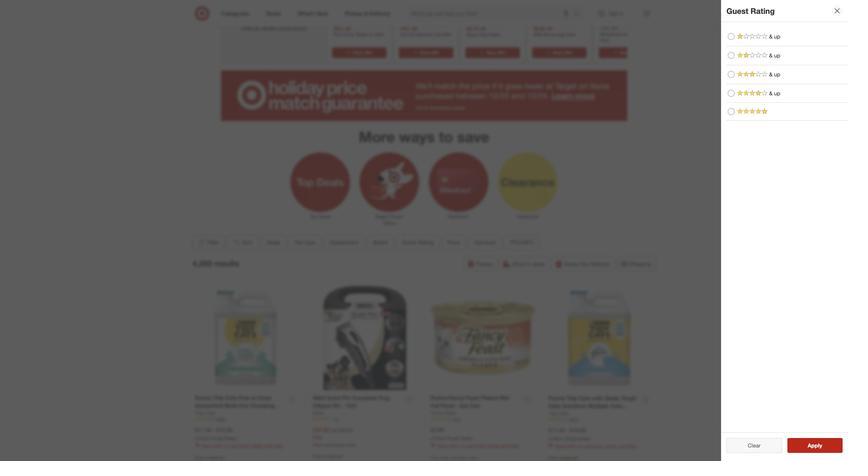 Task type: describe. For each thing, give the bounding box(es) containing it.
odor
[[549, 403, 561, 410]]

litter inside 15% off arm & hammer cat litter
[[442, 32, 451, 37]]

off for milk-
[[546, 26, 552, 31]]

free shipping * for purina tidy cats with glade tough odor solutions multiple cats clumping litter
[[549, 456, 579, 462]]

wahl for wahl quiet pro complete dog clipper kit - 12ct
[[313, 395, 325, 402]]

guest rating inside guest rating "button"
[[402, 239, 433, 246]]

sort button
[[227, 235, 258, 250]]

the
[[459, 81, 470, 91]]

deals button
[[261, 235, 286, 250]]

free down when
[[313, 454, 322, 460]]

cats inside purina tidy cats free & clean unscented multi-cat clumping litter
[[225, 395, 237, 402]]

sale
[[313, 435, 322, 441]]

pet for $19.89
[[231, 444, 238, 450]]

save offer for treats
[[486, 50, 506, 55]]

cats down odor
[[559, 411, 569, 417]]

free down $11.49 - $19.69 at baton rouge siegen
[[549, 456, 558, 462]]

dog for treats
[[479, 32, 487, 37]]

we'll match the price if it goes lower at target on items purchased between 10/22 and 12/24.
[[416, 81, 610, 101]]

off for busy
[[480, 26, 486, 31]]

tidy inside purina tidy cats with glade tough odor solutions multiple cats clumping litter
[[567, 395, 577, 402]]

tidy cats link for clumping
[[549, 411, 569, 417]]

only
[[431, 456, 439, 461]]

up for 3rd & up option from the bottom
[[774, 52, 780, 59]]

1 horizontal spatial shipping
[[324, 454, 342, 460]]

more ways to save
[[359, 128, 489, 146]]

purina for unscented
[[195, 395, 212, 402]]

save down $2.75 off busy dog treats
[[486, 50, 496, 55]]

rouge for $11.49 - $19.69
[[565, 437, 577, 442]]

food, for $19.69
[[593, 444, 604, 450]]

free inside purina tidy cats free & clean unscented multi-cat clumping litter
[[239, 395, 250, 402]]

save offer button for treats
[[332, 48, 387, 58]]

tidy cats for clumping
[[549, 411, 569, 417]]

purina for odor
[[549, 395, 565, 402]]

save offer for dog
[[553, 50, 572, 55]]

1 & up from the top
[[769, 33, 780, 40]]

food,
[[342, 32, 354, 37]]

tidy down odor
[[549, 411, 558, 417]]

offer for dog
[[564, 50, 572, 55]]

save 20% on pet food, treats and litter for baton
[[437, 444, 519, 450]]

target circle™ offers
[[375, 214, 404, 227]]

save offer button for treats
[[465, 48, 520, 58]]

delivery
[[591, 261, 610, 268]]

20% inside 20% off pet food, treats & litter
[[333, 26, 343, 31]]

for
[[270, 5, 286, 20]]

1 & up radio from the top
[[728, 52, 735, 59]]

save offer for hammer
[[420, 50, 439, 55]]

busy
[[467, 32, 477, 37]]

& up radio
[[728, 33, 735, 40]]

only ships with $35 orders
[[431, 456, 479, 461]]

save down $11.49 - $19.89 at baton rouge siegen
[[202, 444, 212, 450]]

circle inside the view all target circle offers link
[[277, 24, 291, 31]]

and inside "we'll match the price if it goes lower at target on items purchased between 10/22 and 12/24."
[[511, 91, 525, 101]]

15% off benebone dog chew toys
[[600, 25, 644, 43]]

search
[[571, 11, 587, 17]]

same day delivery button
[[552, 257, 615, 272]]

can
[[470, 403, 480, 410]]

0 horizontal spatial with
[[451, 456, 458, 461]]

offer for treats
[[497, 50, 506, 55]]

none radio inside guest rating dialog
[[728, 108, 735, 115]]

clumping inside purina tidy cats free & clean unscented multi-cat clumping litter
[[250, 403, 275, 410]]

1 horizontal spatial *
[[342, 454, 343, 460]]

guest rating dialog
[[721, 0, 848, 462]]

save offer button for hammer
[[399, 48, 453, 58]]

off for arm
[[411, 26, 417, 31]]

and for purina fancy feast flaked wet cat food - 3oz can
[[501, 444, 509, 450]]

litter for purina tidy cats with glade tough odor solutions multiple cats clumping litter
[[628, 444, 637, 450]]

same
[[564, 261, 578, 268]]

15% for arm
[[400, 26, 410, 31]]

purina fancy feast flaked wet cat food - 3oz can
[[431, 395, 509, 410]]

- inside $11.49 - $19.69 at baton rouge siegen
[[566, 428, 568, 434]]

view
[[241, 24, 253, 31]]

$2.75
[[467, 26, 478, 31]]

- inside purina fancy feast flaked wet cat food - 3oz can
[[456, 403, 458, 410]]

baton inside $0.89 at baton rouge siegen
[[435, 436, 446, 441]]

pet inside 20% off pet food, treats & litter
[[333, 32, 340, 37]]

shop in store
[[512, 261, 545, 268]]

save
[[457, 128, 489, 146]]

pet inside "button"
[[294, 239, 302, 246]]

on for purina tidy cats free & clean unscented multi-cat clumping litter
[[225, 444, 230, 450]]

target inside target circle offers for pets
[[237, 0, 273, 6]]

clear button
[[727, 439, 782, 454]]

rating inside "button"
[[418, 239, 433, 246]]

baton for $11.49 - $19.69
[[553, 437, 564, 442]]

litter inside purina tidy cats free & clean unscented multi-cat clumping litter
[[195, 411, 209, 417]]

flaked
[[481, 395, 498, 402]]

fpo/apo
[[510, 239, 534, 246]]

food, for $19.89
[[240, 444, 250, 450]]

2 & up radio from the top
[[728, 71, 735, 78]]

* for purina tidy cats free & clean unscented multi-cat clumping litter
[[224, 456, 226, 461]]

between
[[456, 91, 487, 101]]

department
[[330, 239, 359, 246]]

save down hammer
[[420, 50, 429, 55]]

apply.
[[453, 105, 466, 111]]

$0.89 at baton rouge siegen
[[431, 427, 473, 441]]

offer for chew
[[630, 50, 639, 55]]

treat
[[566, 32, 575, 37]]

to
[[439, 128, 453, 146]]

offers inside target circle offers for pets
[[233, 5, 266, 20]]

ships
[[440, 456, 450, 461]]

treats for purina tidy cats free & clean unscented multi-cat clumping litter
[[252, 444, 264, 450]]

complete
[[353, 395, 378, 402]]

wahl quiet pro complete dog clipper kit - 12ct
[[313, 395, 390, 410]]

top
[[310, 214, 318, 220]]

goes
[[505, 81, 523, 91]]

chew
[[633, 31, 644, 37]]

$39.99
[[313, 427, 329, 434]]

learn
[[552, 91, 573, 101]]

$50.99
[[339, 428, 353, 434]]

$11.49 - $19.89 at baton rouge siegen
[[195, 427, 237, 441]]

shop
[[512, 261, 525, 268]]

discount button
[[468, 235, 501, 250]]

department button
[[324, 235, 365, 250]]

12ct
[[346, 403, 357, 410]]

offer for treats
[[363, 50, 372, 55]]

top deals
[[310, 214, 331, 220]]

arm
[[400, 32, 409, 37]]

store
[[532, 261, 545, 268]]

treats for purina tidy cats with glade tough odor solutions multiple cats clumping litter
[[605, 444, 617, 450]]

target right all
[[261, 24, 276, 31]]

purchased inside $39.99 reg $50.99 sale when purchased online
[[325, 443, 344, 448]]

filter button
[[193, 235, 224, 250]]

in
[[527, 261, 531, 268]]

fancy inside purina fancy feast flaked wet cat food - 3oz can
[[449, 395, 464, 402]]

exclusions
[[430, 105, 452, 111]]

free down $11.49 - $19.89 at baton rouge siegen
[[195, 456, 204, 461]]

3 & up radio from the top
[[728, 90, 735, 97]]

pets
[[289, 5, 315, 20]]

clearance
[[517, 214, 539, 220]]

4,292 results
[[193, 259, 239, 268]]

clearance link
[[493, 151, 562, 220]]

and for purina tidy cats free & clean unscented multi-cat clumping litter
[[265, 444, 273, 450]]

$19.69
[[570, 428, 586, 434]]

purina tidy cats free & clean unscented multi-cat clumping litter link
[[195, 395, 283, 417]]

0 vertical spatial deals
[[319, 214, 331, 220]]

1 vertical spatial fancy
[[431, 411, 443, 416]]

pet for $19.69
[[585, 444, 592, 450]]

2059
[[216, 417, 225, 422]]

day
[[580, 261, 589, 268]]

$35
[[460, 456, 466, 461]]

1345 link
[[431, 417, 535, 423]]

shipping button
[[617, 257, 656, 272]]

benebone
[[600, 31, 622, 37]]

at inside $0.89 at baton rouge siegen
[[431, 436, 434, 441]]

if
[[492, 81, 496, 91]]

wet
[[500, 395, 509, 402]]

baton for $11.49 - $19.89
[[200, 436, 210, 441]]

clumping inside purina tidy cats with glade tough odor solutions multiple cats clumping litter
[[549, 411, 573, 418]]

pickup
[[476, 261, 493, 268]]

deals inside button
[[267, 239, 280, 246]]

fpo/apo button
[[504, 235, 539, 250]]

unscented
[[195, 403, 223, 410]]

wahl link
[[313, 410, 323, 417]]

up for 2nd & up option from the bottom
[[774, 71, 780, 78]]

wahl for wahl
[[313, 411, 323, 416]]

feast inside purina fancy feast flaked wet cat food - 3oz can
[[466, 395, 480, 402]]

15% for benebone
[[600, 25, 610, 31]]

pro
[[342, 395, 351, 402]]

litter for purina fancy feast flaked wet cat food - 3oz can
[[510, 444, 519, 450]]



Task type: locate. For each thing, give the bounding box(es) containing it.
4,292
[[193, 259, 212, 268]]

view all target circle offers link
[[240, 22, 308, 33]]

0 horizontal spatial save 20% on pet food, treats and litter
[[202, 444, 284, 450]]

$0.50 off milk-bone dog treat
[[533, 26, 575, 37]]

$11.49 for $11.49 - $19.89
[[195, 427, 211, 434]]

target inside target circle™ offers
[[375, 214, 388, 220]]

0 horizontal spatial cat
[[239, 403, 248, 410]]

4 up from the top
[[774, 90, 780, 97]]

save 20% on pet food, treats and litter for $19.69
[[555, 444, 637, 450]]

baton down unscented
[[200, 436, 210, 441]]

target inside "we'll match the price if it goes lower at target on items purchased between 10/22 and 12/24."
[[555, 81, 577, 91]]

siegen up $35
[[460, 436, 473, 441]]

0 horizontal spatial purchased
[[325, 443, 344, 448]]

1 horizontal spatial litter
[[373, 32, 384, 37]]

3oz
[[459, 403, 468, 410]]

1 horizontal spatial baton
[[435, 436, 446, 441]]

purina tidy cats free & clean unscented multi-cat clumping litter image
[[195, 287, 299, 391], [195, 287, 299, 391]]

2 horizontal spatial free shipping *
[[549, 456, 579, 462]]

save offer down treat
[[553, 50, 572, 55]]

0 horizontal spatial purina
[[195, 395, 212, 402]]

tough
[[621, 395, 637, 402]]

4 save offer from the left
[[553, 50, 572, 55]]

purina inside purina tidy cats free & clean unscented multi-cat clumping litter
[[195, 395, 212, 402]]

$11.49
[[195, 427, 211, 434], [549, 428, 565, 434]]

1 cat from the left
[[239, 403, 248, 410]]

- right 'kit'
[[342, 403, 344, 410]]

save offer down $2.75 off busy dog treats
[[486, 50, 506, 55]]

baton inside $11.49 - $19.89 at baton rouge siegen
[[200, 436, 210, 441]]

guest down circle™
[[402, 239, 416, 246]]

shipping
[[630, 261, 651, 268]]

clumping down clean
[[250, 403, 275, 410]]

1 vertical spatial deals
[[267, 239, 280, 246]]

1 horizontal spatial with
[[592, 395, 603, 402]]

all
[[254, 24, 259, 31]]

What can we help you find? suggestions appear below search field
[[407, 6, 575, 21]]

dog inside 15% off benebone dog chew toys
[[623, 31, 632, 37]]

43
[[334, 417, 338, 422]]

3 save offer from the left
[[486, 50, 506, 55]]

20% off pet food, treats & litter
[[333, 26, 384, 37]]

learn more
[[552, 91, 595, 101]]

0 horizontal spatial siegen
[[225, 436, 237, 441]]

clipper
[[313, 403, 332, 410]]

food, for baton
[[475, 444, 486, 450]]

1 horizontal spatial 15%
[[600, 25, 610, 31]]

1 horizontal spatial deals
[[319, 214, 331, 220]]

tidy cats down odor
[[549, 411, 569, 417]]

1 vertical spatial purchased
[[325, 443, 344, 448]]

treats
[[355, 32, 368, 37]]

shipping for purina tidy cats free & clean unscented multi-cat clumping litter
[[206, 456, 224, 461]]

0 vertical spatial fancy
[[449, 395, 464, 402]]

purchased inside "we'll match the price if it goes lower at target on items purchased between 10/22 and 12/24."
[[416, 91, 454, 101]]

pet type button
[[289, 235, 321, 250]]

purina fancy feast flaked wet cat food - 3oz can link
[[431, 395, 519, 410]]

purina tidy cats with glade tough odor solutions multiple cats clumping litter image
[[549, 287, 653, 391], [549, 287, 653, 391]]

0 vertical spatial feast
[[466, 395, 480, 402]]

save 20% on pet food, treats and litter down $19.69
[[555, 444, 637, 450]]

on left items
[[579, 81, 588, 91]]

wahl inside wahl quiet pro complete dog clipper kit - 12ct
[[313, 395, 325, 402]]

with inside purina tidy cats with glade tough odor solutions multiple cats clumping litter
[[592, 395, 603, 402]]

off up benebone
[[611, 25, 617, 31]]

rouge for $11.49 - $19.89
[[212, 436, 223, 441]]

dog left treat
[[556, 32, 564, 37]]

1 vertical spatial circle
[[277, 24, 291, 31]]

1 horizontal spatial tidy cats link
[[549, 411, 569, 417]]

cat inside purina fancy feast flaked wet cat food - 3oz can
[[431, 403, 440, 410]]

& inside 15% off arm & hammer cat litter
[[410, 32, 413, 37]]

15% up benebone
[[600, 25, 610, 31]]

save offer for treats
[[353, 50, 372, 55]]

rouge down $19.69
[[565, 437, 577, 442]]

1 horizontal spatial pet
[[333, 32, 340, 37]]

shop in store button
[[500, 257, 549, 272]]

quiet
[[327, 395, 341, 402]]

cat up fancy feast
[[431, 403, 440, 410]]

tidy cats link down unscented
[[195, 410, 215, 417]]

3 up from the top
[[774, 71, 780, 78]]

0 vertical spatial guest
[[727, 6, 749, 15]]

15% inside 15% off arm & hammer cat litter
[[400, 26, 410, 31]]

$11.49 for $11.49 - $19.69
[[549, 428, 565, 434]]

shipping down $39.99 reg $50.99 sale when purchased online
[[324, 454, 342, 460]]

0 horizontal spatial deals
[[267, 239, 280, 246]]

5 save offer button from the left
[[599, 48, 653, 58]]

shipping down $11.49 - $19.89 at baton rouge siegen
[[206, 456, 224, 461]]

3 & up from the top
[[769, 71, 780, 78]]

litter inside 20% off pet food, treats & litter
[[373, 32, 384, 37]]

1 vertical spatial & up radio
[[728, 71, 735, 78]]

0 vertical spatial rating
[[751, 6, 775, 15]]

2 horizontal spatial save 20% on pet food, treats and litter
[[555, 444, 637, 450]]

5 save offer from the left
[[620, 50, 639, 55]]

1 horizontal spatial guest
[[727, 6, 749, 15]]

deals
[[319, 214, 331, 220], [267, 239, 280, 246]]

dog inside $0.50 off milk-bone dog treat
[[556, 32, 564, 37]]

4 & up from the top
[[769, 90, 780, 97]]

& inside purina tidy cats free & clean unscented multi-cat clumping litter
[[252, 395, 255, 402]]

$2.75 off busy dog treats
[[467, 26, 500, 37]]

save offer button down $2.75 off busy dog treats
[[465, 48, 520, 58]]

0 vertical spatial purchased
[[416, 91, 454, 101]]

rouge down 1345
[[447, 436, 459, 441]]

0 horizontal spatial $11.49
[[195, 427, 211, 434]]

2 horizontal spatial siegen
[[578, 437, 591, 442]]

15%
[[600, 25, 610, 31], [400, 26, 410, 31]]

0 horizontal spatial *
[[224, 456, 226, 461]]

pet type
[[294, 239, 315, 246]]

20%
[[333, 26, 343, 31], [214, 444, 223, 450], [449, 444, 459, 450], [567, 444, 577, 450]]

0 horizontal spatial rouge
[[212, 436, 223, 441]]

1 horizontal spatial dog
[[556, 32, 564, 37]]

apply button
[[787, 439, 843, 454]]

pet for baton
[[467, 444, 474, 450]]

0 vertical spatial clumping
[[250, 403, 275, 410]]

offers
[[383, 221, 396, 227]]

purina inside purina fancy feast flaked wet cat food - 3oz can
[[431, 395, 447, 402]]

guest rating up & up radio
[[727, 6, 775, 15]]

save offer down 15% off benebone dog chew toys
[[620, 50, 639, 55]]

off inside 20% off pet food, treats & litter
[[344, 26, 350, 31]]

search button
[[571, 6, 587, 22]]

ways
[[399, 128, 435, 146]]

$39.99 reg $50.99 sale when purchased online
[[313, 427, 356, 448]]

guest rating down circle™
[[402, 239, 433, 246]]

20% up food,
[[333, 26, 343, 31]]

toys
[[600, 37, 609, 43]]

guest inside dialog
[[727, 6, 749, 15]]

offers down pets
[[293, 24, 306, 31]]

1 vertical spatial with
[[451, 456, 458, 461]]

save down treats
[[353, 50, 362, 55]]

wahl down clipper
[[313, 411, 323, 416]]

1 horizontal spatial cat
[[431, 403, 440, 410]]

tidy cats down unscented
[[195, 411, 215, 416]]

tidy
[[213, 395, 224, 402], [567, 395, 577, 402], [195, 411, 204, 416], [549, 411, 558, 417]]

with left $35
[[451, 456, 458, 461]]

offer down treats
[[363, 50, 372, 55]]

1 save offer from the left
[[353, 50, 372, 55]]

price button
[[442, 235, 466, 250]]

- left $19.69
[[566, 428, 568, 434]]

shipping for purina tidy cats with glade tough odor solutions multiple cats clumping litter
[[559, 456, 577, 462]]

save down 15% off benebone dog chew toys
[[620, 50, 629, 55]]

off for pet
[[344, 26, 350, 31]]

0 horizontal spatial guest
[[402, 239, 416, 246]]

20% for purina tidy cats with glade tough odor solutions multiple cats clumping litter
[[567, 444, 577, 450]]

free shipping * down $11.49 - $19.69 at baton rouge siegen
[[549, 456, 579, 462]]

top deals link
[[286, 151, 355, 220]]

tidy inside purina tidy cats free & clean unscented multi-cat clumping litter
[[213, 395, 224, 402]]

treats for purina fancy feast flaked wet cat food - 3oz can
[[487, 444, 499, 450]]

& inside 20% off pet food, treats & litter
[[369, 32, 372, 37]]

dog left chew
[[623, 31, 632, 37]]

save offer button for dog
[[532, 48, 587, 58]]

off for benebone
[[611, 25, 617, 31]]

solutions
[[563, 403, 587, 410]]

circle inside target circle offers for pets
[[277, 0, 310, 6]]

0 horizontal spatial clumping
[[250, 403, 275, 410]]

0 vertical spatial with
[[592, 395, 603, 402]]

12/24.
[[527, 91, 550, 101]]

rating inside dialog
[[751, 6, 775, 15]]

0 horizontal spatial rating
[[418, 239, 433, 246]]

online
[[345, 443, 356, 448]]

off inside $2.75 off busy dog treats
[[480, 26, 486, 31]]

1 horizontal spatial clumping
[[549, 411, 573, 418]]

siegen inside $0.89 at baton rouge siegen
[[460, 436, 473, 441]]

off up hammer
[[411, 26, 417, 31]]

items
[[590, 81, 610, 91]]

treats down 1345 'link'
[[487, 444, 499, 450]]

1 up from the top
[[774, 33, 780, 40]]

0 horizontal spatial fancy
[[431, 411, 443, 416]]

0 horizontal spatial litter
[[195, 411, 209, 417]]

2 cat from the left
[[431, 403, 440, 410]]

1 vertical spatial pet
[[294, 239, 302, 246]]

1 horizontal spatial feast
[[466, 395, 480, 402]]

hammer
[[414, 32, 433, 37]]

save offer down treats
[[353, 50, 372, 55]]

$11.49 inside $11.49 - $19.69 at baton rouge siegen
[[549, 428, 565, 434]]

2 horizontal spatial pet
[[585, 444, 592, 450]]

save offer button
[[332, 48, 387, 58], [399, 48, 453, 58], [465, 48, 520, 58], [532, 48, 587, 58], [599, 48, 653, 58]]

purina
[[195, 395, 212, 402], [431, 395, 447, 402], [549, 395, 565, 402]]

wahl quiet pro complete dog clipper kit - 12ct link
[[313, 395, 401, 410]]

treats down the 3072 link
[[605, 444, 617, 450]]

cat up 2059 link
[[239, 403, 248, 410]]

save up 'ships'
[[437, 444, 448, 450]]

more
[[576, 91, 595, 101]]

purina tidy cats with glade tough odor solutions multiple cats clumping litter link
[[549, 395, 637, 418]]

20% for purina tidy cats free & clean unscented multi-cat clumping litter
[[214, 444, 223, 450]]

pet down $19.69
[[585, 444, 592, 450]]

circle™
[[389, 214, 404, 220]]

0 vertical spatial guest rating
[[727, 6, 775, 15]]

shipping down $11.49 - $19.69 at baton rouge siegen
[[559, 456, 577, 462]]

15% off arm & hammer cat litter
[[400, 26, 451, 37]]

1 vertical spatial feast
[[445, 411, 456, 416]]

2 horizontal spatial food,
[[593, 444, 604, 450]]

& up radio
[[728, 52, 735, 59], [728, 71, 735, 78], [728, 90, 735, 97]]

off inside 15% off benebone dog chew toys
[[611, 25, 617, 31]]

save 20% on pet food, treats and litter
[[202, 444, 284, 450], [437, 444, 519, 450], [555, 444, 637, 450]]

1 vertical spatial guest
[[402, 239, 416, 246]]

1 vertical spatial clumping
[[549, 411, 573, 418]]

save offer button down hammer
[[399, 48, 453, 58]]

save offer button down treats
[[332, 48, 387, 58]]

dog
[[379, 395, 390, 402]]

siegen inside $11.49 - $19.69 at baton rouge siegen
[[578, 437, 591, 442]]

off inside 15% off arm & hammer cat litter
[[411, 26, 417, 31]]

15% up the arm
[[400, 26, 410, 31]]

0 horizontal spatial pet
[[231, 444, 238, 450]]

at inside "we'll match the price if it goes lower at target on items purchased between 10/22 and 12/24."
[[546, 81, 553, 91]]

view all target circle offers
[[241, 24, 306, 31]]

off inside $0.50 off milk-bone dog treat
[[546, 26, 552, 31]]

offer down $2.75 off busy dog treats
[[497, 50, 506, 55]]

apply
[[808, 443, 822, 450]]

5 offer from the left
[[630, 50, 639, 55]]

target up all
[[237, 0, 273, 6]]

0 horizontal spatial pet
[[294, 239, 302, 246]]

baton down the $0.89
[[435, 436, 446, 441]]

- inside $11.49 - $19.89 at baton rouge siegen
[[213, 427, 215, 434]]

save offer for chew
[[620, 50, 639, 55]]

0 horizontal spatial tidy cats link
[[195, 410, 215, 417]]

on down $19.89
[[225, 444, 230, 450]]

purina fancy feast flaked wet cat food - 3oz can image
[[431, 287, 535, 391], [431, 287, 535, 391]]

redcard™
[[448, 214, 469, 220]]

1 horizontal spatial pet
[[467, 444, 474, 450]]

tidy cats link down odor
[[549, 411, 569, 417]]

4 offer from the left
[[564, 50, 572, 55]]

0 vertical spatial & up radio
[[728, 52, 735, 59]]

rouge inside $11.49 - $19.89 at baton rouge siegen
[[212, 436, 223, 441]]

food,
[[240, 444, 250, 450], [475, 444, 486, 450], [593, 444, 604, 450]]

feast up can
[[466, 395, 480, 402]]

0 horizontal spatial tidy cats
[[195, 411, 215, 416]]

treats inside $2.75 off busy dog treats
[[488, 32, 500, 37]]

2 offer from the left
[[430, 50, 439, 55]]

1 offer from the left
[[363, 50, 372, 55]]

off up food,
[[344, 26, 350, 31]]

guest rating
[[727, 6, 775, 15], [402, 239, 433, 246]]

price
[[448, 239, 460, 246]]

litter down solutions
[[575, 411, 588, 418]]

1 horizontal spatial save 20% on pet food, treats and litter
[[437, 444, 519, 450]]

at inside $11.49 - $19.69 at baton rouge siegen
[[549, 437, 552, 442]]

on for purina tidy cats with glade tough odor solutions multiple cats clumping litter
[[578, 444, 583, 450]]

rouge inside $11.49 - $19.69 at baton rouge siegen
[[565, 437, 577, 442]]

2 save offer button from the left
[[399, 48, 453, 58]]

1 horizontal spatial guest rating
[[727, 6, 775, 15]]

baton inside $11.49 - $19.69 at baton rouge siegen
[[553, 437, 564, 442]]

litter inside purina tidy cats with glade tough odor solutions multiple cats clumping litter
[[575, 411, 588, 418]]

1 vertical spatial wahl
[[313, 411, 323, 416]]

up for third & up option from the top of the guest rating dialog
[[774, 90, 780, 97]]

save offer button down 15% off benebone dog chew toys
[[599, 48, 653, 58]]

free shipping * for purina tidy cats free & clean unscented multi-cat clumping litter
[[195, 456, 226, 461]]

litter down unscented
[[195, 411, 209, 417]]

3 save offer button from the left
[[465, 48, 520, 58]]

1 vertical spatial guest rating
[[402, 239, 433, 246]]

* down $11.49 - $19.69 at baton rouge siegen
[[577, 456, 579, 462]]

-
[[342, 403, 344, 410], [456, 403, 458, 410], [213, 427, 215, 434], [566, 428, 568, 434]]

cats up solutions
[[579, 395, 591, 402]]

1 horizontal spatial tidy cats
[[549, 411, 569, 417]]

10/22
[[489, 91, 509, 101]]

0 horizontal spatial baton
[[200, 436, 210, 441]]

4 save offer button from the left
[[532, 48, 587, 58]]

purina up unscented
[[195, 395, 212, 402]]

2 horizontal spatial shipping
[[559, 456, 577, 462]]

2 horizontal spatial purina
[[549, 395, 565, 402]]

at inside $11.49 - $19.89 at baton rouge siegen
[[195, 436, 199, 441]]

off up bone
[[546, 26, 552, 31]]

when
[[313, 443, 323, 448]]

1 horizontal spatial fancy
[[449, 395, 464, 402]]

tidy cats for litter
[[195, 411, 215, 416]]

deals right sort at the bottom of the page
[[267, 239, 280, 246]]

purchased up some exclusions apply.
[[416, 91, 454, 101]]

3 offer from the left
[[497, 50, 506, 55]]

- inside wahl quiet pro complete dog clipper kit - 12ct
[[342, 403, 344, 410]]

offer down cat
[[430, 50, 439, 55]]

1 vertical spatial rating
[[418, 239, 433, 246]]

0 vertical spatial circle
[[277, 0, 310, 6]]

purina inside purina tidy cats with glade tough odor solutions multiple cats clumping litter
[[549, 395, 565, 402]]

1 horizontal spatial purchased
[[416, 91, 454, 101]]

wahl quiet pro complete dog clipper kit - 12ct image
[[313, 287, 417, 391], [313, 287, 417, 391]]

circle
[[277, 0, 310, 6], [277, 24, 291, 31]]

20% up only ships with $35 orders
[[449, 444, 459, 450]]

siegen inside $11.49 - $19.89 at baton rouge siegen
[[225, 436, 237, 441]]

0 horizontal spatial guest rating
[[402, 239, 433, 246]]

tidy up unscented
[[213, 395, 224, 402]]

1 horizontal spatial offers
[[293, 24, 306, 31]]

up for & up radio
[[774, 33, 780, 40]]

1 horizontal spatial rating
[[751, 6, 775, 15]]

1 horizontal spatial purina
[[431, 395, 447, 402]]

guest inside "button"
[[402, 239, 416, 246]]

0 vertical spatial offers
[[233, 5, 266, 20]]

save 20% on pet food, treats and litter for $19.89
[[202, 444, 284, 450]]

- left 3oz
[[456, 403, 458, 410]]

dog for chew
[[623, 31, 632, 37]]

$19.89
[[216, 427, 233, 434]]

$11.49 inside $11.49 - $19.89 at baton rouge siegen
[[195, 427, 211, 434]]

$11.49 - $19.69 at baton rouge siegen
[[549, 428, 591, 442]]

$11.49 left $19.69
[[549, 428, 565, 434]]

pet left type
[[294, 239, 302, 246]]

siegen for $11.49 - $19.89
[[225, 436, 237, 441]]

20% down $11.49 - $19.69 at baton rouge siegen
[[567, 444, 577, 450]]

purina for food
[[431, 395, 447, 402]]

cats down unscented
[[205, 411, 215, 416]]

food, down the 3072 link
[[593, 444, 604, 450]]

free shipping * down when
[[313, 454, 343, 460]]

2 horizontal spatial baton
[[553, 437, 564, 442]]

we'll
[[416, 81, 432, 91]]

pet left food,
[[333, 32, 340, 37]]

multi-
[[224, 403, 239, 410]]

0 horizontal spatial dog
[[479, 32, 487, 37]]

* for purina tidy cats with glade tough odor solutions multiple cats clumping litter
[[577, 456, 579, 462]]

tidy down unscented
[[195, 411, 204, 416]]

$11.49 left $19.89
[[195, 427, 211, 434]]

0 horizontal spatial food,
[[240, 444, 250, 450]]

fancy feast
[[431, 411, 456, 416]]

with up multiple
[[592, 395, 603, 402]]

save offer button down bone
[[532, 48, 587, 58]]

2 vertical spatial & up radio
[[728, 90, 735, 97]]

it
[[499, 81, 503, 91]]

1 horizontal spatial rouge
[[447, 436, 459, 441]]

0 horizontal spatial shipping
[[206, 456, 224, 461]]

tidy cats
[[195, 411, 215, 416], [549, 411, 569, 417]]

on for purina fancy feast flaked wet cat food - 3oz can
[[460, 444, 466, 450]]

0 horizontal spatial free shipping *
[[195, 456, 226, 461]]

target holiday price match guarantee image
[[221, 71, 627, 121]]

save down bone
[[553, 50, 562, 55]]

0 vertical spatial pet
[[333, 32, 340, 37]]

2 horizontal spatial rouge
[[565, 437, 577, 442]]

save offer button for chew
[[599, 48, 653, 58]]

2 wahl from the top
[[313, 411, 323, 416]]

clear
[[748, 443, 761, 450]]

on down $19.69
[[578, 444, 583, 450]]

milk-
[[533, 32, 544, 37]]

15% inside 15% off benebone dog chew toys
[[600, 25, 610, 31]]

save 20% on pet food, treats and litter up orders
[[437, 444, 519, 450]]

* down $11.49 - $19.89 at baton rouge siegen
[[224, 456, 226, 461]]

feast down food
[[445, 411, 456, 416]]

guest rating inside guest rating dialog
[[727, 6, 775, 15]]

1 horizontal spatial free shipping *
[[313, 454, 343, 460]]

1 horizontal spatial food,
[[475, 444, 486, 450]]

free
[[239, 395, 250, 402], [313, 454, 322, 460], [195, 456, 204, 461], [549, 456, 558, 462]]

1 wahl from the top
[[313, 395, 325, 402]]

save
[[353, 50, 362, 55], [420, 50, 429, 55], [486, 50, 496, 55], [553, 50, 562, 55], [620, 50, 629, 55], [202, 444, 212, 450], [437, 444, 448, 450], [555, 444, 566, 450]]

free up multi-
[[239, 395, 250, 402]]

dog inside $2.75 off busy dog treats
[[479, 32, 487, 37]]

2 horizontal spatial litter
[[575, 411, 588, 418]]

pickup button
[[464, 257, 497, 272]]

cats down glade
[[611, 403, 622, 410]]

offers up view
[[233, 5, 266, 20]]

brand button
[[367, 235, 393, 250]]

save down $11.49 - $19.69 at baton rouge siegen
[[555, 444, 566, 450]]

rating
[[751, 6, 775, 15], [418, 239, 433, 246]]

1 save offer button from the left
[[332, 48, 387, 58]]

litter for purina tidy cats free & clean unscented multi-cat clumping litter
[[274, 444, 284, 450]]

1 vertical spatial offers
[[293, 24, 306, 31]]

purina up food
[[431, 395, 447, 402]]

clumping
[[250, 403, 275, 410], [549, 411, 573, 418]]

rouge down $19.89
[[212, 436, 223, 441]]

2 horizontal spatial *
[[577, 456, 579, 462]]

fancy up 3oz
[[449, 395, 464, 402]]

None radio
[[728, 108, 735, 115]]

offer for hammer
[[430, 50, 439, 55]]

redcard™ link
[[424, 151, 493, 220]]

2 & up from the top
[[769, 52, 780, 59]]

tidy cats link
[[195, 410, 215, 417], [549, 411, 569, 417]]

fancy down food
[[431, 411, 443, 416]]

siegen down $19.89
[[225, 436, 237, 441]]

2 up from the top
[[774, 52, 780, 59]]

save offer down hammer
[[420, 50, 439, 55]]

tidy cats link for litter
[[195, 410, 215, 417]]

1 horizontal spatial $11.49
[[549, 428, 565, 434]]

target circle offers for pets
[[233, 0, 315, 20]]

2 save offer from the left
[[420, 50, 439, 55]]

2 horizontal spatial dog
[[623, 31, 632, 37]]

offer down treat
[[564, 50, 572, 55]]

0 horizontal spatial feast
[[445, 411, 456, 416]]

clean
[[257, 395, 272, 402]]

3072
[[570, 418, 579, 423]]

glade
[[605, 395, 620, 402]]

siegen for $11.49 - $19.69
[[578, 437, 591, 442]]

rouge inside $0.89 at baton rouge siegen
[[447, 436, 459, 441]]

dog right busy
[[479, 32, 487, 37]]

food, down 2059 link
[[240, 444, 250, 450]]

cat inside purina tidy cats free & clean unscented multi-cat clumping litter
[[239, 403, 248, 410]]

20% for purina fancy feast flaked wet cat food - 3oz can
[[449, 444, 459, 450]]

cat
[[434, 32, 441, 37]]

1 horizontal spatial siegen
[[460, 436, 473, 441]]

0 vertical spatial wahl
[[313, 395, 325, 402]]

0 horizontal spatial 15%
[[400, 26, 410, 31]]

and for purina tidy cats with glade tough odor solutions multiple cats clumping litter
[[618, 444, 626, 450]]

orders
[[467, 456, 479, 461]]

0 horizontal spatial offers
[[233, 5, 266, 20]]

on inside "we'll match the price if it goes lower at target on items purchased between 10/22 and 12/24."
[[579, 81, 588, 91]]



Task type: vqa. For each thing, say whether or not it's contained in the screenshot.
eject
no



